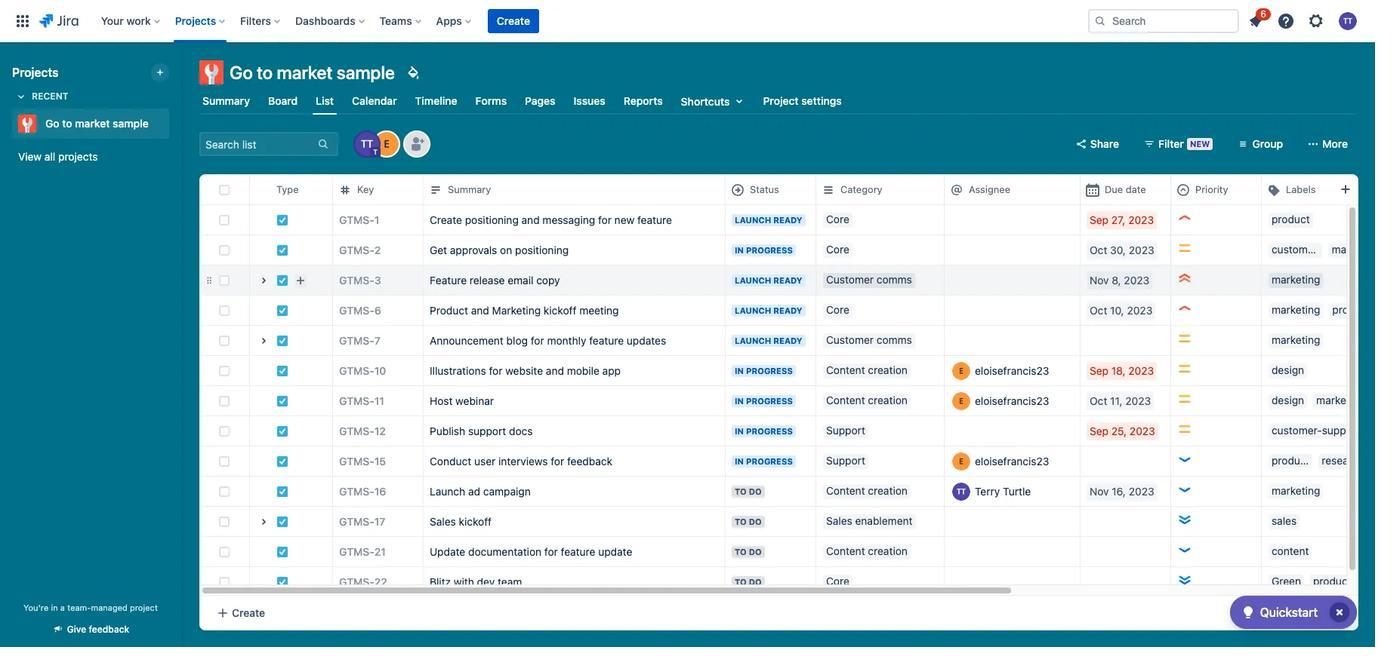 Task type: describe. For each thing, give the bounding box(es) containing it.
13 row from the top
[[200, 537, 1375, 568]]

in for and
[[735, 366, 744, 376]]

pages
[[525, 94, 556, 107]]

11 row from the top
[[200, 477, 1375, 508]]

7 row from the top
[[200, 356, 1375, 387]]

1 customer from the top
[[826, 273, 874, 286]]

gtms-12 link
[[339, 424, 386, 439]]

customer- for support
[[1272, 424, 1322, 437]]

eloisefrancis23 for marketing
[[975, 395, 1049, 407]]

update
[[598, 546, 632, 558]]

product down customer-support
[[1272, 454, 1310, 467]]

reports
[[624, 94, 663, 107]]

teams button
[[375, 9, 427, 33]]

in progress for for
[[735, 457, 793, 466]]

feature
[[430, 274, 467, 287]]

gtms- for 10
[[339, 364, 374, 377]]

open image for gtms-3
[[255, 272, 273, 290]]

2 content from the top
[[826, 394, 865, 407]]

quickstart button
[[1230, 597, 1357, 630]]

2 launch ready from the top
[[735, 275, 803, 285]]

dismiss quickstart image
[[1328, 601, 1352, 625]]

1 vertical spatial positioning
[[515, 244, 569, 256]]

12
[[374, 425, 386, 438]]

gtms- for 7
[[339, 334, 374, 347]]

1 vertical spatial and
[[471, 304, 489, 317]]

category
[[841, 184, 883, 196]]

terry turtle image
[[355, 132, 379, 156]]

green
[[1272, 575, 1301, 588]]

8 row from the top
[[200, 386, 1375, 417]]

task image for gtms-22
[[276, 577, 289, 589]]

gtms-17
[[339, 515, 385, 528]]

gtms- for 22
[[339, 576, 374, 589]]

create positioning and messaging for new feature
[[430, 213, 672, 226]]

for left website
[[489, 364, 503, 377]]

more button
[[1298, 132, 1357, 156]]

gtms-7
[[339, 334, 380, 347]]

issues
[[574, 94, 606, 107]]

4 row from the top
[[200, 265, 1375, 296]]

board link
[[265, 88, 301, 115]]

in progress for positioning
[[735, 245, 793, 255]]

6 row from the top
[[200, 326, 1375, 356]]

gtms-1 link
[[339, 213, 379, 228]]

design for illustrations for website and mobile app
[[1272, 364, 1304, 376]]

22
[[374, 576, 387, 589]]

group button
[[1228, 132, 1292, 156]]

3 in from the top
[[735, 396, 744, 406]]

new
[[615, 213, 635, 226]]

progress for and
[[746, 366, 793, 376]]

shortcuts
[[681, 95, 730, 108]]

publish
[[430, 425, 465, 438]]

1 customer comms from the top
[[826, 273, 912, 286]]

ad
[[468, 485, 480, 498]]

15
[[374, 455, 386, 468]]

email
[[508, 274, 534, 287]]

quickstart
[[1260, 606, 1318, 620]]

approvals
[[450, 244, 497, 256]]

gtms-15 link
[[339, 454, 386, 469]]

feedback inside give feedback button
[[89, 625, 129, 636]]

to inside 'link'
[[62, 117, 72, 130]]

announcement
[[430, 334, 504, 347]]

launch for feature
[[735, 336, 771, 346]]

set background color image
[[404, 63, 422, 82]]

blog
[[506, 334, 528, 347]]

webinar
[[456, 395, 494, 407]]

campaign
[[483, 485, 531, 498]]

cell for gtms-3
[[249, 266, 332, 295]]

do for dev
[[749, 577, 762, 587]]

2 row from the top
[[200, 205, 1375, 236]]

gtms-11
[[339, 395, 384, 407]]

2 vertical spatial and
[[546, 364, 564, 377]]

view all projects link
[[12, 143, 169, 171]]

group
[[1253, 137, 1283, 150]]

task image for gtms-2
[[276, 244, 289, 256]]

Search list text field
[[201, 134, 316, 155]]

2 to from the top
[[735, 517, 747, 527]]

sidebar navigation image
[[165, 60, 198, 91]]

in for positioning
[[735, 245, 744, 255]]

view all projects
[[18, 150, 98, 163]]

for right interviews
[[551, 455, 564, 468]]

monthly
[[547, 334, 586, 347]]

launch ready for meeting
[[735, 305, 803, 315]]

gtms-16
[[339, 485, 386, 498]]

work
[[126, 14, 151, 27]]

website
[[505, 364, 543, 377]]

content creation for for
[[826, 545, 908, 558]]

0 horizontal spatial projects
[[12, 66, 59, 79]]

4 progress from the top
[[746, 426, 793, 436]]

2 customer comms from the top
[[826, 333, 912, 346]]

projects
[[58, 150, 98, 163]]

gtms-7 link
[[339, 333, 380, 349]]

give
[[67, 625, 86, 636]]

task image for gtms-1
[[276, 214, 289, 226]]

7
[[374, 334, 380, 347]]

content for website
[[826, 364, 865, 376]]

filters button
[[236, 9, 286, 33]]

host webinar
[[430, 395, 494, 407]]

to for for
[[735, 547, 747, 557]]

gtms-21 link
[[339, 545, 386, 560]]

3 row from the top
[[200, 235, 1375, 266]]

a
[[60, 603, 65, 613]]

market inside 'link'
[[75, 117, 110, 130]]

task image for gtms-21
[[276, 546, 289, 558]]

managed
[[91, 603, 127, 613]]

2 ready from the top
[[774, 275, 803, 285]]

2 creation from the top
[[868, 394, 908, 407]]

create button inside primary element
[[488, 9, 539, 33]]

enablement
[[855, 515, 913, 528]]

notifications image
[[1247, 12, 1265, 30]]

blitz with dev team
[[430, 576, 522, 589]]

1 horizontal spatial summary
[[448, 184, 491, 196]]

sales for sales kickoff
[[430, 515, 456, 528]]

ready for for
[[774, 215, 803, 225]]

for right blog
[[531, 334, 544, 347]]

3 in progress from the top
[[735, 396, 793, 406]]

team-
[[67, 603, 91, 613]]

task image for gtms-15
[[276, 456, 289, 468]]

in for for
[[735, 457, 744, 466]]

update
[[430, 546, 465, 558]]

gtms- for 6
[[339, 304, 374, 317]]

give feedback button
[[43, 618, 138, 643]]

row containing sales enablement
[[200, 507, 1375, 538]]

marketing
[[492, 304, 541, 317]]

cell for gtms-7
[[249, 326, 332, 356]]

customer-success
[[1272, 243, 1362, 256]]

table containing core
[[200, 174, 1375, 598]]

task image for gtms-16
[[276, 486, 289, 498]]

0 vertical spatial market
[[277, 62, 333, 83]]

filter new
[[1159, 137, 1210, 150]]

more
[[1323, 137, 1348, 150]]

turtle
[[1003, 485, 1031, 498]]

pages link
[[522, 88, 559, 115]]

terry turtle
[[975, 485, 1031, 498]]

1 vertical spatial create button
[[200, 597, 1358, 631]]

1 comms from the top
[[877, 273, 912, 286]]

list
[[316, 94, 334, 107]]

gtms-10
[[339, 364, 386, 377]]

5 row from the top
[[200, 295, 1375, 326]]

core for create positioning and messaging for new feature
[[826, 213, 850, 225]]

core for product and marketing kickoff meeting
[[826, 303, 850, 316]]

ready for meeting
[[774, 305, 803, 315]]

creation for website
[[868, 364, 908, 376]]

creation for for
[[868, 545, 908, 558]]

gtms-3 link
[[339, 273, 381, 288]]

go inside 'link'
[[45, 117, 59, 130]]

9 row from the top
[[200, 416, 1375, 447]]

to do for campaign
[[735, 487, 762, 497]]

design for host webinar
[[1272, 394, 1304, 407]]

calendar link
[[349, 88, 400, 115]]

0 vertical spatial sample
[[337, 62, 395, 83]]

get approvals on positioning
[[430, 244, 569, 256]]

gtms- for 11
[[339, 395, 374, 407]]

progress for for
[[746, 457, 793, 466]]

messaging
[[543, 213, 595, 226]]

ready for feature
[[774, 336, 803, 346]]

research
[[1322, 454, 1364, 467]]

content for for
[[826, 545, 865, 558]]

share button
[[1066, 132, 1128, 156]]

support for conduct user interviews for feedback
[[826, 454, 865, 467]]

gtms- for 12
[[339, 425, 374, 438]]



Task type: locate. For each thing, give the bounding box(es) containing it.
0 horizontal spatial kickoff
[[459, 515, 492, 528]]

0 horizontal spatial feedback
[[89, 625, 129, 636]]

customer- for success
[[1272, 243, 1322, 256]]

give feedback
[[67, 625, 129, 636]]

4 task image from the top
[[276, 486, 289, 498]]

host
[[430, 395, 453, 407]]

settings
[[802, 94, 842, 107]]

7 task image from the top
[[276, 516, 289, 528]]

1 cell from the top
[[249, 266, 332, 295]]

0 vertical spatial customer-
[[1272, 243, 1322, 256]]

1 horizontal spatial support
[[1322, 424, 1360, 437]]

6 gtms- from the top
[[339, 364, 374, 377]]

1 vertical spatial sample
[[113, 117, 149, 130]]

cell for gtms-17
[[249, 508, 332, 537]]

cell left "gtms-3" link
[[249, 266, 332, 295]]

feedback down managed
[[89, 625, 129, 636]]

2 content creation from the top
[[826, 394, 908, 407]]

1 core from the top
[[826, 213, 850, 225]]

go
[[230, 62, 253, 83], [45, 117, 59, 130]]

0 vertical spatial kickoff
[[544, 304, 577, 317]]

2 task image from the top
[[276, 275, 289, 287]]

creation
[[868, 364, 908, 376], [868, 394, 908, 407], [868, 484, 908, 497], [868, 545, 908, 558]]

settings image
[[1307, 12, 1325, 30]]

create project image
[[154, 66, 166, 79]]

4 to do from the top
[[735, 577, 762, 587]]

0 vertical spatial eloisefrancis23
[[975, 364, 1049, 377]]

content for campaign
[[826, 484, 865, 497]]

open image
[[255, 272, 273, 290], [255, 332, 273, 350], [255, 514, 273, 532]]

2 gtms- from the top
[[339, 244, 374, 256]]

feedback right interviews
[[567, 455, 612, 468]]

do for campaign
[[749, 487, 762, 497]]

gtms-22
[[339, 576, 387, 589]]

2 horizontal spatial and
[[546, 364, 564, 377]]

2 horizontal spatial create
[[497, 14, 530, 27]]

in progress for and
[[735, 366, 793, 376]]

banner containing your work
[[0, 0, 1375, 42]]

1 horizontal spatial kickoff
[[544, 304, 577, 317]]

progress for positioning
[[746, 245, 793, 255]]

2 vertical spatial create
[[232, 607, 265, 620]]

product and marketing kickoff meeting
[[430, 304, 619, 317]]

announcement blog for monthly feature updates
[[430, 334, 666, 347]]

1 vertical spatial cell
[[249, 326, 332, 356]]

3 to from the top
[[735, 547, 747, 557]]

6 task image from the top
[[276, 577, 289, 589]]

cell
[[249, 266, 332, 295], [249, 326, 332, 356], [249, 508, 332, 537]]

1 content creation from the top
[[826, 364, 908, 376]]

2 vertical spatial open image
[[255, 514, 273, 532]]

gtms- down gtms-15 link
[[339, 485, 374, 498]]

1 horizontal spatial projects
[[175, 14, 216, 27]]

gtms- inside "link"
[[339, 244, 374, 256]]

summary
[[202, 94, 250, 107], [448, 184, 491, 196]]

task image
[[276, 244, 289, 256], [276, 305, 289, 317], [276, 335, 289, 347], [276, 486, 289, 498], [276, 546, 289, 558], [276, 577, 289, 589]]

eloisefrancis23 image
[[375, 132, 399, 156]]

4 ready from the top
[[774, 336, 803, 346]]

1 vertical spatial open image
[[255, 332, 273, 350]]

product
[[1272, 213, 1310, 225], [1333, 303, 1371, 316], [1272, 454, 1310, 467], [1313, 575, 1352, 588]]

jira image
[[39, 12, 78, 30], [39, 12, 78, 30]]

1 vertical spatial projects
[[12, 66, 59, 79]]

kickoff up monthly
[[544, 304, 577, 317]]

to do for for
[[735, 547, 762, 557]]

2 task image from the top
[[276, 305, 289, 317]]

4 content creation from the top
[[826, 545, 908, 558]]

2 comms from the top
[[877, 333, 912, 346]]

4 in from the top
[[735, 426, 744, 436]]

0 horizontal spatial 6
[[374, 304, 381, 317]]

sales for sales enablement
[[826, 515, 852, 528]]

create inside primary element
[[497, 14, 530, 27]]

7 gtms- from the top
[[339, 395, 374, 407]]

0 horizontal spatial market
[[75, 117, 110, 130]]

0 horizontal spatial summary
[[202, 94, 250, 107]]

tab list
[[190, 88, 1366, 115]]

launch ready for feature
[[735, 336, 803, 346]]

1 creation from the top
[[868, 364, 908, 376]]

product down the labels
[[1272, 213, 1310, 225]]

1 horizontal spatial feedback
[[567, 455, 612, 468]]

update documentation for feature update
[[430, 546, 632, 558]]

sales left enablement
[[826, 515, 852, 528]]

0 vertical spatial projects
[[175, 14, 216, 27]]

sales kickoff
[[430, 515, 492, 528]]

1 row from the top
[[200, 174, 1375, 205]]

5 gtms- from the top
[[339, 334, 374, 347]]

12 gtms- from the top
[[339, 546, 374, 558]]

product down success in the top right of the page
[[1333, 303, 1371, 316]]

4 to from the top
[[735, 577, 747, 587]]

1 vertical spatial go
[[45, 117, 59, 130]]

gtms-
[[339, 213, 374, 226], [339, 244, 374, 256], [339, 274, 374, 287], [339, 304, 374, 317], [339, 334, 374, 347], [339, 364, 374, 377], [339, 395, 374, 407], [339, 425, 374, 438], [339, 455, 374, 468], [339, 485, 374, 498], [339, 515, 374, 528], [339, 546, 374, 558], [339, 576, 374, 589]]

10
[[374, 364, 386, 377]]

release
[[470, 274, 505, 287]]

meeting
[[579, 304, 619, 317]]

sales up update
[[430, 515, 456, 528]]

with
[[454, 576, 474, 589]]

support
[[826, 424, 865, 437], [826, 454, 865, 467]]

core for get approvals on positioning
[[826, 243, 850, 256]]

5 in from the top
[[735, 457, 744, 466]]

and down 'release'
[[471, 304, 489, 317]]

sample inside 'link'
[[113, 117, 149, 130]]

1 vertical spatial summary
[[448, 184, 491, 196]]

create
[[497, 14, 530, 27], [430, 213, 462, 226], [232, 607, 265, 620]]

summary inside "link"
[[202, 94, 250, 107]]

your profile and settings image
[[1339, 12, 1357, 30]]

launch for for
[[735, 215, 771, 225]]

go up "summary" "link"
[[230, 62, 253, 83]]

key
[[357, 184, 374, 196]]

gtms- for 17
[[339, 515, 374, 528]]

0 horizontal spatial support
[[468, 425, 506, 438]]

comms
[[877, 273, 912, 286], [877, 333, 912, 346]]

open image for gtms-7
[[255, 332, 273, 350]]

to for campaign
[[735, 487, 747, 497]]

1 horizontal spatial go
[[230, 62, 253, 83]]

row containing type
[[200, 174, 1375, 205]]

task image
[[276, 214, 289, 226], [276, 275, 289, 287], [276, 365, 289, 377], [276, 395, 289, 407], [276, 426, 289, 438], [276, 456, 289, 468], [276, 516, 289, 528]]

1 in progress from the top
[[735, 245, 793, 255]]

4 gtms- from the top
[[339, 304, 374, 317]]

1 vertical spatial feedback
[[89, 625, 129, 636]]

1 vertical spatial customer comms
[[826, 333, 912, 346]]

1 support from the top
[[826, 424, 865, 437]]

0 horizontal spatial create
[[232, 607, 265, 620]]

0 vertical spatial open image
[[255, 272, 273, 290]]

5 progress from the top
[[746, 457, 793, 466]]

summary up the search list text field
[[202, 94, 250, 107]]

gtms- for 2
[[339, 244, 374, 256]]

to do
[[735, 487, 762, 497], [735, 517, 762, 527], [735, 547, 762, 557], [735, 577, 762, 587]]

shortcuts button
[[678, 88, 751, 115]]

1 vertical spatial feature
[[589, 334, 624, 347]]

positioning up copy at the top
[[515, 244, 569, 256]]

timeline link
[[412, 88, 460, 115]]

gtms-11 link
[[339, 394, 384, 409]]

product up dismiss quickstart image on the bottom
[[1313, 575, 1352, 588]]

filter
[[1159, 137, 1184, 150]]

content creation for campaign
[[826, 484, 908, 497]]

4 core from the top
[[826, 575, 850, 588]]

help image
[[1277, 12, 1295, 30]]

gtms- down gtms-7 link at the bottom left
[[339, 364, 374, 377]]

2 eloisefrancis23 from the top
[[975, 395, 1049, 407]]

9 gtms- from the top
[[339, 455, 374, 468]]

priority
[[1196, 184, 1228, 196]]

check image
[[1239, 604, 1257, 622]]

2 to do from the top
[[735, 517, 762, 527]]

copy
[[536, 274, 560, 287]]

3 creation from the top
[[868, 484, 908, 497]]

4 launch ready from the top
[[735, 336, 803, 346]]

add people image
[[408, 135, 426, 153]]

success
[[1322, 243, 1362, 256]]

0 vertical spatial create
[[497, 14, 530, 27]]

conduct
[[430, 455, 471, 468]]

8 gtms- from the top
[[339, 425, 374, 438]]

gtms-21
[[339, 546, 386, 558]]

1 to from the top
[[735, 487, 747, 497]]

to for dev
[[735, 577, 747, 587]]

summary up approvals
[[448, 184, 491, 196]]

1 horizontal spatial market
[[277, 62, 333, 83]]

your work button
[[96, 9, 166, 33]]

gtms- down "gtms-3" link
[[339, 304, 374, 317]]

4 in progress from the top
[[735, 426, 793, 436]]

4 task image from the top
[[276, 395, 289, 407]]

to do for dev
[[735, 577, 762, 587]]

content creation for website
[[826, 364, 908, 376]]

on
[[500, 244, 512, 256]]

3 progress from the top
[[746, 396, 793, 406]]

0 vertical spatial customer comms
[[826, 273, 912, 286]]

21
[[374, 546, 386, 558]]

go down 'recent'
[[45, 117, 59, 130]]

gtms- down the gtms-12 link
[[339, 455, 374, 468]]

do
[[749, 487, 762, 497], [749, 517, 762, 527], [749, 547, 762, 557], [749, 577, 762, 587]]

status
[[750, 184, 779, 196]]

1 vertical spatial customer
[[826, 333, 874, 346]]

0 vertical spatial support
[[826, 424, 865, 437]]

1 horizontal spatial and
[[522, 213, 540, 226]]

10 row from the top
[[200, 446, 1375, 477]]

gtms- down gtms-1 link
[[339, 244, 374, 256]]

support for publish
[[468, 425, 506, 438]]

0 horizontal spatial sample
[[113, 117, 149, 130]]

board
[[268, 94, 298, 107]]

gtms-6 link
[[339, 303, 381, 318]]

6 task image from the top
[[276, 456, 289, 468]]

gtms-2 link
[[339, 243, 381, 258]]

positioning up get approvals on positioning
[[465, 213, 519, 226]]

content creation
[[826, 364, 908, 376], [826, 394, 908, 407], [826, 484, 908, 497], [826, 545, 908, 558]]

gtms- for 15
[[339, 455, 374, 468]]

market up view all projects link
[[75, 117, 110, 130]]

16
[[374, 485, 386, 498]]

project
[[130, 603, 158, 613]]

0 vertical spatial comms
[[877, 273, 912, 286]]

0 vertical spatial go
[[230, 62, 253, 83]]

go to market sample inside 'link'
[[45, 117, 149, 130]]

gtms- for 16
[[339, 485, 374, 498]]

Search field
[[1088, 9, 1239, 33]]

2 vertical spatial eloisefrancis23
[[975, 455, 1049, 468]]

cell left gtms-17 link
[[249, 508, 332, 537]]

issues link
[[571, 88, 609, 115]]

illustrations for website and mobile app
[[430, 364, 621, 377]]

1 customer- from the top
[[1272, 243, 1322, 256]]

customer- down the labels
[[1272, 243, 1322, 256]]

due
[[1105, 184, 1123, 196]]

3 ready from the top
[[774, 305, 803, 315]]

team
[[498, 576, 522, 589]]

recent
[[32, 91, 68, 102]]

interviews
[[498, 455, 548, 468]]

teams
[[380, 14, 412, 27]]

in progress
[[735, 245, 793, 255], [735, 366, 793, 376], [735, 396, 793, 406], [735, 426, 793, 436], [735, 457, 793, 466]]

3 launch ready from the top
[[735, 305, 803, 315]]

dashboards
[[295, 14, 355, 27]]

gtms- down gtms-11 "link"
[[339, 425, 374, 438]]

go to market sample up view all projects link
[[45, 117, 149, 130]]

docs
[[509, 425, 533, 438]]

3 to do from the top
[[735, 547, 762, 557]]

to up the board
[[257, 62, 273, 83]]

core for blitz with dev team
[[826, 575, 850, 588]]

2 design from the top
[[1272, 394, 1304, 407]]

gtms- for 3
[[339, 274, 374, 287]]

3 do from the top
[[749, 547, 762, 557]]

1 vertical spatial eloisefrancis23
[[975, 395, 1049, 407]]

1 vertical spatial kickoff
[[459, 515, 492, 528]]

0 horizontal spatial go to market sample
[[45, 117, 149, 130]]

0 vertical spatial feature
[[637, 213, 672, 226]]

1 do from the top
[[749, 487, 762, 497]]

gtms- down gtms-6 link
[[339, 334, 374, 347]]

2 progress from the top
[[746, 366, 793, 376]]

project
[[763, 94, 799, 107]]

1 open image from the top
[[255, 272, 273, 290]]

project settings
[[763, 94, 842, 107]]

appswitcher icon image
[[14, 12, 32, 30]]

go to market sample up list
[[230, 62, 395, 83]]

task image for gtms-10
[[276, 365, 289, 377]]

view
[[18, 150, 42, 163]]

banner
[[0, 0, 1375, 42]]

1 launch ready from the top
[[735, 215, 803, 225]]

go to market sample link
[[12, 109, 163, 139]]

1 vertical spatial to
[[62, 117, 72, 130]]

1 eloisefrancis23 from the top
[[975, 364, 1049, 377]]

content
[[1272, 545, 1309, 558]]

to down 'recent'
[[62, 117, 72, 130]]

1 horizontal spatial sample
[[337, 62, 395, 83]]

gtms-10 link
[[339, 364, 386, 379]]

3 task image from the top
[[276, 365, 289, 377]]

3 open image from the top
[[255, 514, 273, 532]]

mobile
[[567, 364, 600, 377]]

collapse recent projects image
[[12, 88, 30, 106]]

projects inside popup button
[[175, 14, 216, 27]]

task image for gtms-11
[[276, 395, 289, 407]]

1 vertical spatial customer-
[[1272, 424, 1322, 437]]

1 horizontal spatial 6
[[1261, 8, 1267, 20]]

gtms- for 21
[[339, 546, 374, 558]]

gtms- down the gtms-2 "link" at the left of page
[[339, 274, 374, 287]]

sales
[[826, 515, 852, 528], [430, 515, 456, 528]]

3 cell from the top
[[249, 508, 332, 537]]

1 task image from the top
[[276, 244, 289, 256]]

1 ready from the top
[[774, 215, 803, 225]]

0 vertical spatial summary
[[202, 94, 250, 107]]

core
[[826, 213, 850, 225], [826, 243, 850, 256], [826, 303, 850, 316], [826, 575, 850, 588]]

sample left add to starred "image"
[[113, 117, 149, 130]]

in
[[735, 245, 744, 255], [735, 366, 744, 376], [735, 396, 744, 406], [735, 426, 744, 436], [735, 457, 744, 466]]

0 vertical spatial feedback
[[567, 455, 612, 468]]

tab list containing list
[[190, 88, 1366, 115]]

your
[[101, 14, 124, 27]]

forms link
[[472, 88, 510, 115]]

1 progress from the top
[[746, 245, 793, 255]]

support for customer-
[[1322, 424, 1360, 437]]

0 horizontal spatial and
[[471, 304, 489, 317]]

1 gtms- from the top
[[339, 213, 374, 226]]

launch ready for for
[[735, 215, 803, 225]]

2 customer from the top
[[826, 333, 874, 346]]

gtms- down 'gtms-21' link
[[339, 576, 374, 589]]

1 vertical spatial comms
[[877, 333, 912, 346]]

support for publish support docs
[[826, 424, 865, 437]]

1 horizontal spatial go to market sample
[[230, 62, 395, 83]]

1 design from the top
[[1272, 364, 1304, 376]]

gtms- for 1
[[339, 213, 374, 226]]

gtms- down gtms-17 link
[[339, 546, 374, 558]]

6 left "help" "icon"
[[1261, 8, 1267, 20]]

3 task image from the top
[[276, 335, 289, 347]]

launch for meeting
[[735, 305, 771, 315]]

1 vertical spatial design
[[1272, 394, 1304, 407]]

primary element
[[9, 0, 1088, 42]]

customer- up research
[[1272, 424, 1322, 437]]

2 do from the top
[[749, 517, 762, 527]]

and left messaging
[[522, 213, 540, 226]]

6 down 3
[[374, 304, 381, 317]]

0 vertical spatial go to market sample
[[230, 62, 395, 83]]

1 horizontal spatial sales
[[826, 515, 852, 528]]

gtms-17 link
[[339, 515, 385, 530]]

1 vertical spatial support
[[826, 454, 865, 467]]

feature up app
[[589, 334, 624, 347]]

filters
[[240, 14, 271, 27]]

assignee
[[969, 184, 1011, 196]]

gtms- up gtms-2
[[339, 213, 374, 226]]

projects
[[175, 14, 216, 27], [12, 66, 59, 79]]

table
[[200, 174, 1375, 598]]

0 vertical spatial to
[[257, 62, 273, 83]]

terry
[[975, 485, 1000, 498]]

feature
[[637, 213, 672, 226], [589, 334, 624, 347], [561, 546, 595, 558]]

gtms-16 link
[[339, 484, 386, 500]]

0 vertical spatial customer
[[826, 273, 874, 286]]

row
[[200, 174, 1375, 205], [200, 205, 1375, 236], [200, 235, 1375, 266], [200, 265, 1375, 296], [200, 295, 1375, 326], [200, 326, 1375, 356], [200, 356, 1375, 387], [200, 386, 1375, 417], [200, 416, 1375, 447], [200, 446, 1375, 477], [200, 477, 1375, 508], [200, 507, 1375, 538], [200, 537, 1375, 568], [200, 567, 1375, 598]]

1 horizontal spatial create
[[430, 213, 462, 226]]

for right documentation
[[544, 546, 558, 558]]

0 vertical spatial 6
[[1261, 8, 1267, 20]]

projects up 'recent'
[[12, 66, 59, 79]]

0 vertical spatial and
[[522, 213, 540, 226]]

support up user
[[468, 425, 506, 438]]

task image for gtms-6
[[276, 305, 289, 317]]

3 content creation from the top
[[826, 484, 908, 497]]

1 horizontal spatial to
[[257, 62, 273, 83]]

0 horizontal spatial to
[[62, 117, 72, 130]]

2 core from the top
[[826, 243, 850, 256]]

2 support from the top
[[826, 454, 865, 467]]

market up list
[[277, 62, 333, 83]]

do for for
[[749, 547, 762, 557]]

0 vertical spatial positioning
[[465, 213, 519, 226]]

creation for campaign
[[868, 484, 908, 497]]

1 task image from the top
[[276, 214, 289, 226]]

open image for gtms-17
[[255, 514, 273, 532]]

support up research
[[1322, 424, 1360, 437]]

4 content from the top
[[826, 545, 865, 558]]

3 core from the top
[[826, 303, 850, 316]]

sales
[[1272, 515, 1297, 528]]

for left the new
[[598, 213, 612, 226]]

add to starred image
[[165, 115, 183, 133]]

2 vertical spatial cell
[[249, 508, 332, 537]]

publish support docs
[[430, 425, 533, 438]]

get
[[430, 244, 447, 256]]

sample up calendar
[[337, 62, 395, 83]]

2 in progress from the top
[[735, 366, 793, 376]]

3 gtms- from the top
[[339, 274, 374, 287]]

gtms- down 'gtms-16' link
[[339, 515, 374, 528]]

0 vertical spatial design
[[1272, 364, 1304, 376]]

2 open image from the top
[[255, 332, 273, 350]]

product
[[430, 304, 468, 317]]

calendar
[[352, 94, 397, 107]]

1 content from the top
[[826, 364, 865, 376]]

search image
[[1094, 15, 1106, 27]]

kickoff down ad
[[459, 515, 492, 528]]

launch ready
[[735, 215, 803, 225], [735, 275, 803, 285], [735, 305, 803, 315], [735, 336, 803, 346]]

gtms- down "gtms-10" link
[[339, 395, 374, 407]]

gtms-15
[[339, 455, 386, 468]]

cell left gtms-7 link at the bottom left
[[249, 326, 332, 356]]

0 horizontal spatial sales
[[430, 515, 456, 528]]

1 vertical spatial go to market sample
[[45, 117, 149, 130]]

0 vertical spatial cell
[[249, 266, 332, 295]]

1 vertical spatial create
[[430, 213, 462, 226]]

task image for gtms-12
[[276, 426, 289, 438]]

launch ad campaign
[[430, 485, 531, 498]]

eloisefrancis23 for research
[[975, 455, 1049, 468]]

14 row from the top
[[200, 567, 1375, 598]]

positioning
[[465, 213, 519, 226], [515, 244, 569, 256]]

gtms- inside "link"
[[339, 395, 374, 407]]

3 content from the top
[[826, 484, 865, 497]]

2 vertical spatial feature
[[561, 546, 595, 558]]

2 customer- from the top
[[1272, 424, 1322, 437]]

and left mobile
[[546, 364, 564, 377]]

feature left update on the bottom left of page
[[561, 546, 595, 558]]

in
[[51, 603, 58, 613]]

projects up "sidebar navigation" image
[[175, 14, 216, 27]]

sample
[[337, 62, 395, 83], [113, 117, 149, 130]]

12 row from the top
[[200, 507, 1375, 538]]

0 vertical spatial create button
[[488, 9, 539, 33]]

3 eloisefrancis23 from the top
[[975, 455, 1049, 468]]

1 vertical spatial market
[[75, 117, 110, 130]]

13 gtms- from the top
[[339, 576, 374, 589]]

1 to do from the top
[[735, 487, 762, 497]]

0 horizontal spatial go
[[45, 117, 59, 130]]

feature right the new
[[637, 213, 672, 226]]

share
[[1090, 137, 1119, 150]]

1 vertical spatial 6
[[374, 304, 381, 317]]



Task type: vqa. For each thing, say whether or not it's contained in the screenshot.
TUTORIAL
no



